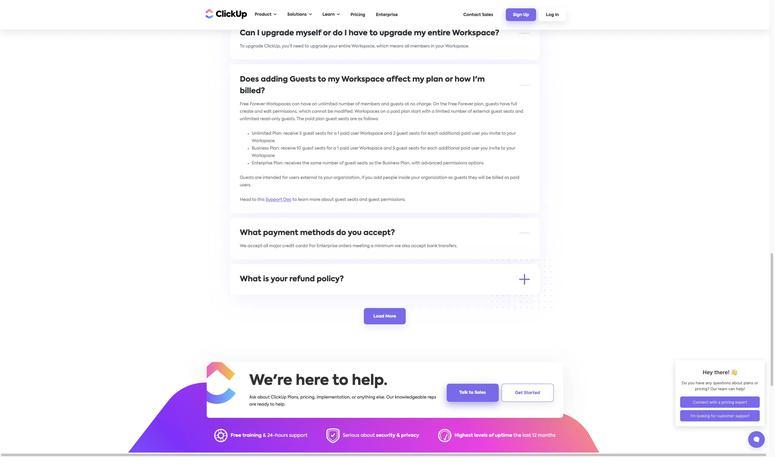 Task type: describe. For each thing, give the bounding box(es) containing it.
billed
[[492, 176, 504, 180]]

your inside business plan: receive 10 guest seats for a 1 paid user workspace and 5 guest seats for each additional paid user you invite to your workspace
[[507, 146, 515, 151]]

1 vertical spatial in
[[431, 44, 435, 48]]

we for what is your refund policy?
[[240, 290, 247, 295]]

issue
[[266, 298, 276, 302]]

they
[[468, 176, 477, 180]]

log in link
[[539, 8, 566, 21]]

also
[[402, 244, 410, 248]]

24-
[[267, 434, 275, 438]]

be inside free forever workspaces can have an unlimited number of members and guests at no charge. on the free forever plan, guests have full create and edit permissions, which cannot be modified. workspaces on a paid plan start with a limited number of external guest seats and unlimited read-only guests. the paid plan guest seats are as follows:
[[328, 109, 333, 114]]

with inside free forever workspaces can have an unlimited number of members and guests at no charge. on the free forever plan, guests have full create and edit permissions, which cannot be modified. workspaces on a paid plan start with a limited number of external guest seats and unlimited read-only guests. the paid plan guest seats are as follows:
[[422, 109, 431, 114]]

1 for 5
[[338, 131, 339, 136]]

additional for 2
[[439, 131, 460, 136]]

the left same at the left of page
[[302, 161, 309, 165]]

for inside we have a 100% satisfaction guarantee. if for any reason, you're not satisfied with your purchase, simply let us know within 30 days and we'll be happy to issue you a full refund.
[[327, 290, 333, 295]]

how
[[455, 76, 471, 83]]

not
[[372, 290, 379, 295]]

of right the levels at right
[[489, 434, 494, 438]]

upgrade down myself
[[310, 44, 328, 48]]

5 inside business plan: receive 10 guest seats for a 1 paid user workspace and 5 guest seats for each additional paid user you invite to your workspace
[[393, 146, 395, 151]]

meeting
[[353, 244, 370, 248]]

user down plan,
[[472, 131, 480, 136]]

myself
[[296, 30, 321, 37]]

up
[[523, 13, 529, 17]]

on
[[381, 109, 386, 114]]

free training link
[[231, 434, 262, 438]]

2 i from the left
[[345, 30, 347, 37]]

pricing,
[[300, 396, 316, 400]]

to upgrade clickup, you'll need to upgrade your entire workspace, which means all members in your workspace.
[[240, 44, 469, 48]]

upgrade up 'clickup,'
[[261, 30, 294, 37]]

if
[[323, 290, 326, 295]]

100%
[[263, 290, 273, 295]]

the down business plan: receive 10 guest seats for a 1 paid user workspace and 5 guest seats for each additional paid user you invite to your workspace on the top of page
[[375, 161, 382, 165]]

us
[[459, 290, 464, 295]]

serious about security & privacy
[[343, 434, 419, 438]]

reason,
[[342, 290, 357, 295]]

follows:
[[364, 117, 379, 121]]

we'll
[[516, 290, 525, 295]]

0 vertical spatial members
[[410, 44, 430, 48]]

log
[[546, 13, 554, 17]]

will
[[478, 176, 485, 180]]

implementation,
[[317, 396, 351, 400]]

to
[[240, 44, 245, 48]]

your inside unlimited plan: receive 5 guest seats for a 1 paid user workspace and 2 guest seats for each additional paid user you invite to your workspace
[[507, 131, 516, 136]]

we accept all major credit cards! for enterprise orders meeting a minimum we also accept bank transfers.
[[240, 244, 458, 248]]

1 forever from the left
[[250, 102, 265, 106]]

product
[[255, 12, 272, 17]]

plan: for unlimited
[[272, 131, 282, 136]]

with for your
[[398, 290, 407, 295]]

free training & 24-hours support
[[231, 434, 308, 438]]

enterprise link
[[373, 10, 401, 20]]

of right limited
[[468, 109, 472, 114]]

happy
[[246, 298, 259, 302]]

head
[[240, 198, 251, 202]]

workspace.
[[445, 44, 469, 48]]

0 horizontal spatial plan
[[316, 117, 325, 121]]

organization,
[[334, 176, 361, 180]]

policy?
[[317, 276, 344, 283]]

product button
[[252, 9, 280, 21]]

full inside free forever workspaces can have an unlimited number of members and guests at no charge. on the free forever plan, guests have full create and edit permissions, which cannot be modified. workspaces on a paid plan start with a limited number of external guest seats and unlimited read-only guests. the paid plan guest seats are as follows:
[[511, 102, 517, 106]]

head to this support doc to learn more about guest seats and guest permissions.
[[240, 198, 406, 202]]

1 vertical spatial do
[[336, 230, 346, 237]]

an
[[312, 102, 317, 106]]

started
[[524, 391, 540, 395]]

learn
[[298, 198, 309, 202]]

to inside we have a 100% satisfaction guarantee. if for any reason, you're not satisfied with your purchase, simply let us know within 30 days and we'll be happy to issue you a full refund.
[[260, 298, 265, 302]]

1 vertical spatial number
[[451, 109, 467, 114]]

user up options
[[471, 146, 480, 151]]

1 i from the left
[[257, 30, 260, 37]]

load more button
[[364, 308, 406, 325]]

clickup
[[271, 396, 287, 400]]

i'm
[[473, 76, 485, 83]]

users.
[[240, 183, 251, 187]]

are inside ask about clickup plans, pricing, implementation, or anything else. our knowledgeable reps are ready to help.
[[249, 403, 256, 407]]

about for ask
[[257, 396, 270, 400]]

ask
[[249, 396, 256, 400]]

you inside we have a 100% satisfaction guarantee. if for any reason, you're not satisfied with your purchase, simply let us know within 30 days and we'll be happy to issue you a full refund.
[[277, 298, 284, 302]]

of down does adding guests to my workspace affect my plan or how i'm billed?
[[356, 102, 360, 106]]

support
[[289, 434, 308, 438]]

does adding guests to my workspace affect my plan or how i'm billed?
[[240, 76, 485, 95]]

load more
[[374, 315, 396, 319]]

get
[[515, 391, 523, 395]]

1 accept from the left
[[248, 244, 262, 248]]

0 horizontal spatial or
[[323, 30, 331, 37]]

anything
[[357, 396, 375, 400]]

1 vertical spatial all
[[263, 244, 268, 248]]

and inside business plan: receive 10 guest seats for a 1 paid user workspace and 5 guest seats for each additional paid user you invite to your workspace
[[384, 146, 392, 151]]

guests inside does adding guests to my workspace affect my plan or how i'm billed?
[[290, 76, 316, 83]]

1 horizontal spatial all
[[405, 44, 409, 48]]

serious
[[343, 434, 360, 438]]

2 horizontal spatial guests
[[486, 102, 499, 106]]

upgrade up means
[[380, 30, 412, 37]]

or inside ask about clickup plans, pricing, implementation, or anything else. our knowledgeable reps are ready to help.
[[352, 396, 356, 400]]

satisfied
[[380, 290, 397, 295]]

learn
[[323, 12, 335, 17]]

1 horizontal spatial workspaces
[[355, 109, 380, 114]]

business plan: receive 10 guest seats for a 1 paid user workspace and 5 guest seats for each additional paid user you invite to your workspace
[[252, 146, 515, 158]]

0 vertical spatial do
[[333, 30, 343, 37]]

methods
[[300, 230, 334, 237]]

have left the an
[[301, 102, 311, 106]]

0 horizontal spatial guests
[[390, 102, 404, 106]]

the left the last
[[514, 434, 522, 438]]

pricing
[[351, 13, 365, 17]]

advanced
[[421, 161, 442, 165]]

simply
[[439, 290, 452, 295]]

receive for 10
[[281, 146, 296, 151]]

which inside free forever workspaces can have an unlimited number of members and guests at no charge. on the free forever plan, guests have full create and edit permissions, which cannot be modified. workspaces on a paid plan start with a limited number of external guest seats and unlimited read-only guests. the paid plan guest seats are as follows:
[[299, 109, 311, 114]]

2 forever from the left
[[458, 102, 473, 106]]

plan inside does adding guests to my workspace affect my plan or how i'm billed?
[[426, 76, 443, 83]]

full inside we have a 100% satisfaction guarantee. if for any reason, you're not satisfied with your purchase, simply let us know within 30 days and we'll be happy to issue you a full refund.
[[289, 298, 295, 302]]

limited
[[436, 109, 450, 114]]

you inside guests are intended for users external to your organization, if you add people inside your organization as guests they will be billed as paid users.
[[365, 176, 373, 180]]

help. inside ask about clickup plans, pricing, implementation, or anything else. our knowledgeable reps are ready to help.
[[276, 403, 285, 407]]

5 inside unlimited plan: receive 5 guest seats for a 1 paid user workspace and 2 guest seats for each additional paid user you invite to your workspace
[[299, 131, 302, 136]]

accept?
[[364, 230, 395, 237]]

have inside we have a 100% satisfaction guarantee. if for any reason, you're not satisfied with your purchase, simply let us know within 30 days and we'll be happy to issue you a full refund.
[[248, 290, 258, 295]]

privacy
[[401, 434, 419, 438]]

read-
[[260, 117, 272, 121]]

options
[[468, 161, 484, 165]]

icon of an odometer image
[[438, 429, 452, 443]]

members inside free forever workspaces can have an unlimited number of members and guests at no charge. on the free forever plan, guests have full create and edit permissions, which cannot be modified. workspaces on a paid plan start with a limited number of external guest seats and unlimited read-only guests. the paid plan guest seats are as follows:
[[361, 102, 380, 106]]

payment
[[263, 230, 298, 237]]

to inside ask about clickup plans, pricing, implementation, or anything else. our knowledgeable reps are ready to help.
[[270, 403, 275, 407]]

any
[[334, 290, 341, 295]]

need
[[293, 44, 304, 48]]

this
[[257, 198, 265, 202]]

support
[[266, 198, 282, 202]]

business inside business plan: receive 10 guest seats for a 1 paid user workspace and 5 guest seats for each additional paid user you invite to your workspace
[[252, 146, 269, 151]]

clickup image
[[204, 8, 247, 19]]

as inside free forever workspaces can have an unlimited number of members and guests at no charge. on the free forever plan, guests have full create and edit permissions, which cannot be modified. workspaces on a paid plan start with a limited number of external guest seats and unlimited read-only guests. the paid plan guest seats are as follows:
[[358, 117, 363, 121]]

satisfaction
[[274, 290, 299, 295]]

for inside guests are intended for users external to your organization, if you add people inside your organization as guests they will be billed as paid users.
[[282, 176, 288, 180]]

icon of life preserver ring image
[[214, 429, 228, 443]]

0 vertical spatial help.
[[352, 374, 388, 388]]

what for what is your refund policy?
[[240, 276, 261, 283]]

0 horizontal spatial entire
[[339, 44, 351, 48]]

external inside guests are intended for users external to your organization, if you add people inside your organization as guests they will be billed as paid users.
[[300, 176, 317, 180]]

ready
[[257, 403, 269, 407]]

we
[[395, 244, 401, 248]]

on
[[433, 102, 439, 106]]

workspace inside does adding guests to my workspace affect my plan or how i'm billed?
[[342, 76, 385, 83]]

and inside unlimited plan: receive 5 guest seats for a 1 paid user workspace and 2 guest seats for each additional paid user you invite to your workspace
[[384, 131, 392, 136]]

talk
[[459, 391, 468, 395]]

sales inside 'button'
[[475, 391, 486, 395]]

the
[[297, 117, 304, 121]]

charge.
[[417, 102, 432, 106]]



Task type: vqa. For each thing, say whether or not it's contained in the screenshot.
invite within the Business Plan: receive 10 guest seats for a 1 paid user Workspace and 5 guest seats for each additional paid user you invite to your Workspace
yes



Task type: locate. For each thing, give the bounding box(es) containing it.
reps
[[428, 396, 436, 400]]

plan: inside unlimited plan: receive 5 guest seats for a 1 paid user workspace and 2 guest seats for each additional paid user you invite to your workspace
[[272, 131, 282, 136]]

members up follows:
[[361, 102, 380, 106]]

guests right plan,
[[486, 102, 499, 106]]

0 horizontal spatial guests
[[240, 176, 254, 180]]

1 horizontal spatial accept
[[411, 244, 426, 248]]

talk to sales
[[459, 391, 486, 395]]

about right serious
[[361, 434, 375, 438]]

1 vertical spatial about
[[257, 396, 270, 400]]

1 vertical spatial be
[[486, 176, 491, 180]]

receive inside unlimited plan: receive 5 guest seats for a 1 paid user workspace and 2 guest seats for each additional paid user you invite to your workspace
[[283, 131, 298, 136]]

1 for 10
[[337, 146, 339, 151]]

1 vertical spatial additional
[[439, 146, 460, 151]]

0 vertical spatial business
[[252, 146, 269, 151]]

as down permissions
[[448, 176, 453, 180]]

plan down at
[[401, 109, 410, 114]]

free forever workspaces can have an unlimited number of members and guests at no charge. on the free forever plan, guests have full create and edit permissions, which cannot be modified. workspaces on a paid plan start with a limited number of external guest seats and unlimited read-only guests. the paid plan guest seats are as follows:
[[240, 102, 523, 121]]

2 vertical spatial are
[[249, 403, 256, 407]]

forever up edit
[[250, 102, 265, 106]]

or left anything
[[352, 396, 356, 400]]

which left means
[[377, 44, 389, 48]]

you
[[481, 131, 488, 136], [481, 146, 488, 151], [365, 176, 373, 180], [348, 230, 362, 237], [277, 298, 284, 302]]

0 horizontal spatial &
[[263, 434, 266, 438]]

which
[[377, 44, 389, 48], [299, 109, 311, 114]]

days
[[496, 290, 506, 295]]

all left major
[[263, 244, 268, 248]]

30
[[490, 290, 495, 295]]

to inside guests are intended for users external to your organization, if you add people inside your organization as guests they will be billed as paid users.
[[318, 176, 323, 180]]

with right plan,
[[412, 161, 420, 165]]

5 down 2
[[393, 146, 395, 151]]

1 horizontal spatial &
[[397, 434, 400, 438]]

1 vertical spatial workspaces
[[355, 109, 380, 114]]

are down modified.
[[350, 117, 357, 121]]

paid inside guests are intended for users external to your organization, if you add people inside your organization as guests they will be billed as paid users.
[[510, 176, 520, 180]]

0 horizontal spatial in
[[431, 44, 435, 48]]

0 vertical spatial which
[[377, 44, 389, 48]]

in right log
[[555, 13, 559, 17]]

plan: inside business plan: receive 10 guest seats for a 1 paid user workspace and 5 guest seats for each additional paid user you invite to your workspace
[[270, 146, 280, 151]]

knowledgeable
[[395, 396, 427, 400]]

2 vertical spatial be
[[240, 298, 245, 302]]

unlimited down create
[[240, 117, 259, 121]]

0 horizontal spatial unlimited
[[240, 117, 259, 121]]

1 vertical spatial or
[[445, 76, 453, 83]]

if
[[362, 176, 364, 180]]

2 horizontal spatial about
[[361, 434, 375, 438]]

guests left at
[[390, 102, 404, 106]]

about up ready on the bottom left of the page
[[257, 396, 270, 400]]

with down "charge."
[[422, 109, 431, 114]]

1 horizontal spatial about
[[321, 198, 334, 202]]

get started button
[[502, 384, 554, 402]]

credit
[[282, 244, 295, 248]]

get started
[[515, 391, 540, 395]]

0 vertical spatial unlimited
[[318, 102, 338, 106]]

1 vertical spatial are
[[255, 176, 262, 180]]

user down modified.
[[351, 131, 359, 136]]

0 horizontal spatial help.
[[276, 403, 285, 407]]

sales inside button
[[482, 13, 493, 17]]

plan: left receives
[[274, 161, 284, 165]]

have up happy on the bottom left of the page
[[248, 290, 258, 295]]

enterprise right for
[[317, 244, 338, 248]]

0 horizontal spatial i
[[257, 30, 260, 37]]

receive left "10"
[[281, 146, 296, 151]]

0 vertical spatial invite
[[490, 131, 501, 136]]

training
[[242, 434, 262, 438]]

number up modified.
[[339, 102, 355, 106]]

2 vertical spatial with
[[398, 290, 407, 295]]

you inside unlimited plan: receive 5 guest seats for a 1 paid user workspace and 2 guest seats for each additional paid user you invite to your workspace
[[481, 131, 488, 136]]

0 horizontal spatial all
[[263, 244, 268, 248]]

guests left they
[[454, 176, 467, 180]]

or left how
[[445, 76, 453, 83]]

plan down cannot
[[316, 117, 325, 121]]

additional inside business plan: receive 10 guest seats for a 1 paid user workspace and 5 guest seats for each additional paid user you invite to your workspace
[[439, 146, 460, 151]]

business down unlimited
[[252, 146, 269, 151]]

free up limited
[[448, 102, 457, 106]]

is
[[263, 276, 269, 283]]

guests inside guests are intended for users external to your organization, if you add people inside your organization as guests they will be billed as paid users.
[[454, 176, 467, 180]]

1 horizontal spatial with
[[412, 161, 420, 165]]

each down limited
[[428, 131, 438, 136]]

to inside 'button'
[[469, 391, 474, 395]]

1 & from the left
[[263, 434, 266, 438]]

with for advanced
[[412, 161, 420, 165]]

with right satisfied
[[398, 290, 407, 295]]

1 horizontal spatial which
[[377, 44, 389, 48]]

billed?
[[240, 88, 265, 95]]

be
[[328, 109, 333, 114], [486, 176, 491, 180], [240, 298, 245, 302]]

1
[[338, 131, 339, 136], [337, 146, 339, 151]]

modified.
[[334, 109, 354, 114]]

our
[[386, 396, 394, 400]]

invite inside unlimited plan: receive 5 guest seats for a 1 paid user workspace and 2 guest seats for each additional paid user you invite to your workspace
[[490, 131, 501, 136]]

additional down limited
[[439, 131, 460, 136]]

for
[[327, 131, 333, 136], [421, 131, 427, 136], [327, 146, 332, 151], [421, 146, 426, 151], [282, 176, 288, 180], [327, 290, 333, 295]]

1 horizontal spatial 5
[[393, 146, 395, 151]]

you inside business plan: receive 10 guest seats for a 1 paid user workspace and 5 guest seats for each additional paid user you invite to your workspace
[[481, 146, 488, 151]]

0 horizontal spatial external
[[300, 176, 317, 180]]

more
[[385, 315, 396, 319]]

we for what payment methods do you accept?
[[240, 244, 247, 248]]

1 horizontal spatial enterprise
[[317, 244, 338, 248]]

we're
[[249, 374, 292, 388]]

1 vertical spatial enterprise
[[252, 161, 273, 165]]

people
[[383, 176, 397, 180]]

else.
[[376, 396, 385, 400]]

plan: for business
[[270, 146, 280, 151]]

learn button
[[320, 9, 343, 21]]

2 vertical spatial number
[[323, 161, 339, 165]]

additional for 5
[[439, 146, 460, 151]]

0 horizontal spatial forever
[[250, 102, 265, 106]]

your
[[329, 44, 338, 48], [435, 44, 444, 48], [507, 131, 516, 136], [507, 146, 515, 151], [324, 176, 333, 180], [411, 176, 420, 180], [271, 276, 288, 283], [408, 290, 417, 295]]

0 horizontal spatial be
[[240, 298, 245, 302]]

1 vertical spatial with
[[412, 161, 420, 165]]

1 vertical spatial entire
[[339, 44, 351, 48]]

free right the icon of life preserver ring
[[231, 434, 241, 438]]

for
[[309, 244, 316, 248]]

external
[[473, 109, 490, 114], [300, 176, 317, 180]]

entire up the "workspace."
[[428, 30, 451, 37]]

have up the to upgrade clickup, you'll need to upgrade your entire workspace, which means all members in your workspace.
[[349, 30, 368, 37]]

workspace?
[[452, 30, 499, 37]]

receive
[[283, 131, 298, 136], [281, 146, 296, 151]]

i right can
[[257, 30, 260, 37]]

business down business plan: receive 10 guest seats for a 1 paid user workspace and 5 guest seats for each additional paid user you invite to your workspace on the top of page
[[383, 161, 400, 165]]

0 vertical spatial 1
[[338, 131, 339, 136]]

each for 5
[[427, 146, 438, 151]]

guests up users.
[[240, 176, 254, 180]]

upgrade
[[261, 30, 294, 37], [380, 30, 412, 37], [246, 44, 263, 48], [310, 44, 328, 48]]

unlimited
[[252, 131, 271, 136]]

be right cannot
[[328, 109, 333, 114]]

1 vertical spatial full
[[289, 298, 295, 302]]

major
[[269, 244, 281, 248]]

0 vertical spatial full
[[511, 102, 517, 106]]

0 vertical spatial about
[[321, 198, 334, 202]]

what for what payment methods do you accept?
[[240, 230, 261, 237]]

invite inside business plan: receive 10 guest seats for a 1 paid user workspace and 5 guest seats for each additional paid user you invite to your workspace
[[489, 146, 500, 151]]

about for serious
[[361, 434, 375, 438]]

enterprise for enterprise plan: receives the same number of guest seats as the business plan, with advanced permissions options
[[252, 161, 273, 165]]

1 what from the top
[[240, 230, 261, 237]]

1 vertical spatial sales
[[475, 391, 486, 395]]

entire
[[428, 30, 451, 37], [339, 44, 351, 48]]

number right limited
[[451, 109, 467, 114]]

transfers.
[[438, 244, 458, 248]]

1 vertical spatial which
[[299, 109, 311, 114]]

accept right also
[[411, 244, 426, 248]]

refund
[[289, 276, 315, 283]]

0 vertical spatial plan:
[[272, 131, 282, 136]]

what payment methods do you accept?
[[240, 230, 395, 237]]

all
[[405, 44, 409, 48], [263, 244, 268, 248]]

intended
[[263, 176, 281, 180]]

0 horizontal spatial about
[[257, 396, 270, 400]]

plan
[[426, 76, 443, 83], [401, 109, 410, 114], [316, 117, 325, 121]]

guests inside guests are intended for users external to your organization, if you add people inside your organization as guests they will be billed as paid users.
[[240, 176, 254, 180]]

forever left plan,
[[458, 102, 473, 106]]

of up organization,
[[340, 161, 344, 165]]

2 & from the left
[[397, 434, 400, 438]]

12
[[532, 434, 537, 438]]

2 vertical spatial or
[[352, 396, 356, 400]]

be inside guests are intended for users external to your organization, if you add people inside your organization as guests they will be billed as paid users.
[[486, 176, 491, 180]]

receive for 5
[[283, 131, 298, 136]]

& left 24-
[[263, 434, 266, 438]]

free up create
[[240, 102, 249, 106]]

to inside business plan: receive 10 guest seats for a 1 paid user workspace and 5 guest seats for each additional paid user you invite to your workspace
[[501, 146, 506, 151]]

talk to sales button
[[447, 384, 499, 402]]

each up advanced
[[427, 146, 438, 151]]

entire left workspace,
[[339, 44, 351, 48]]

5 down the at the top left of page
[[299, 131, 302, 136]]

or right myself
[[323, 30, 331, 37]]

more
[[310, 198, 320, 202]]

receives
[[285, 161, 301, 165]]

0 horizontal spatial accept
[[248, 244, 262, 248]]

receive inside business plan: receive 10 guest seats for a 1 paid user workspace and 5 guest seats for each additional paid user you invite to your workspace
[[281, 146, 296, 151]]

be right will at the top
[[486, 176, 491, 180]]

0 vertical spatial all
[[405, 44, 409, 48]]

1 vertical spatial 5
[[393, 146, 395, 151]]

each inside unlimited plan: receive 5 guest seats for a 1 paid user workspace and 2 guest seats for each additional paid user you invite to your workspace
[[428, 131, 438, 136]]

enterprise up can i upgrade myself or do i have to upgrade my entire workspace? on the top
[[376, 13, 398, 17]]

permissions,
[[273, 109, 298, 114]]

does
[[240, 76, 259, 83]]

know
[[465, 290, 476, 295]]

about inside ask about clickup plans, pricing, implementation, or anything else. our knowledgeable reps are ready to help.
[[257, 396, 270, 400]]

guests up can
[[290, 76, 316, 83]]

1 vertical spatial invite
[[489, 146, 500, 151]]

sign up
[[513, 13, 529, 17]]

enterprise for enterprise
[[376, 13, 398, 17]]

0 horizontal spatial with
[[398, 290, 407, 295]]

are inside guests are intended for users external to your organization, if you add people inside your organization as guests they will be billed as paid users.
[[255, 176, 262, 180]]

edit
[[264, 109, 272, 114]]

additional inside unlimited plan: receive 5 guest seats for a 1 paid user workspace and 2 guest seats for each additional paid user you invite to your workspace
[[439, 131, 460, 136]]

0 vertical spatial additional
[[439, 131, 460, 136]]

sales right talk
[[475, 391, 486, 395]]

0 vertical spatial number
[[339, 102, 355, 106]]

0 horizontal spatial business
[[252, 146, 269, 151]]

1 horizontal spatial full
[[511, 102, 517, 106]]

the inside free forever workspaces can have an unlimited number of members and guests at no charge. on the free forever plan, guests have full create and edit permissions, which cannot be modified. workspaces on a paid plan start with a limited number of external guest seats and unlimited read-only guests. the paid plan guest seats are as follows:
[[440, 102, 447, 106]]

additional up permissions
[[439, 146, 460, 151]]

0 vertical spatial guests
[[290, 76, 316, 83]]

business
[[252, 146, 269, 151], [383, 161, 400, 165]]

are inside free forever workspaces can have an unlimited number of members and guests at no charge. on the free forever plan, guests have full create and edit permissions, which cannot be modified. workspaces on a paid plan start with a limited number of external guest seats and unlimited read-only guests. the paid plan guest seats are as follows:
[[350, 117, 357, 121]]

a inside business plan: receive 10 guest seats for a 1 paid user workspace and 5 guest seats for each additional paid user you invite to your workspace
[[333, 146, 336, 151]]

do up orders at the bottom left of page
[[336, 230, 346, 237]]

plan: for enterprise
[[274, 161, 284, 165]]

2 what from the top
[[240, 276, 261, 283]]

1 vertical spatial we
[[240, 290, 247, 295]]

be inside we have a 100% satisfaction guarantee. if for any reason, you're not satisfied with your purchase, simply let us know within 30 days and we'll be happy to issue you a full refund.
[[240, 298, 245, 302]]

2 vertical spatial about
[[361, 434, 375, 438]]

in left the "workspace."
[[431, 44, 435, 48]]

hours
[[275, 434, 288, 438]]

are left intended
[[255, 176, 262, 180]]

users
[[289, 176, 299, 180]]

invite for unlimited plan: receive 5 guest seats for a 1 paid user workspace and 2 guest seats for each additional paid user you invite to your workspace
[[490, 131, 501, 136]]

0 vertical spatial each
[[428, 131, 438, 136]]

clickup,
[[264, 44, 281, 48]]

about right more
[[321, 198, 334, 202]]

to inside unlimited plan: receive 5 guest seats for a 1 paid user workspace and 2 guest seats for each additional paid user you invite to your workspace
[[502, 131, 506, 136]]

all right means
[[405, 44, 409, 48]]

enterprise up intended
[[252, 161, 273, 165]]

at
[[405, 102, 409, 106]]

guests
[[290, 76, 316, 83], [240, 176, 254, 180]]

0 vertical spatial or
[[323, 30, 331, 37]]

your inside we have a 100% satisfaction guarantee. if for any reason, you're not satisfied with your purchase, simply let us know within 30 days and we'll be happy to issue you a full refund.
[[408, 290, 417, 295]]

of
[[356, 102, 360, 106], [468, 109, 472, 114], [340, 161, 344, 165], [489, 434, 494, 438]]

icon of a shield image
[[327, 429, 340, 444]]

0 vertical spatial workspaces
[[266, 102, 291, 106]]

contact sales
[[464, 13, 493, 17]]

1 horizontal spatial guests
[[454, 176, 467, 180]]

1 vertical spatial business
[[383, 161, 400, 165]]

permissions.
[[381, 198, 406, 202]]

to
[[369, 30, 378, 37], [305, 44, 309, 48], [318, 76, 326, 83], [502, 131, 506, 136], [501, 146, 506, 151], [318, 176, 323, 180], [252, 198, 257, 202], [293, 198, 297, 202], [260, 298, 265, 302], [332, 374, 349, 388], [469, 391, 474, 395], [270, 403, 275, 407]]

receive down 'guests.'
[[283, 131, 298, 136]]

each for 2
[[428, 131, 438, 136]]

help. up anything
[[352, 374, 388, 388]]

1 horizontal spatial entire
[[428, 30, 451, 37]]

enterprise inside enterprise link
[[376, 13, 398, 17]]

clickup logo image
[[197, 358, 236, 404]]

pricing link
[[348, 10, 368, 20]]

workspace
[[342, 76, 385, 83], [360, 131, 383, 136], [252, 139, 275, 143], [360, 146, 383, 151], [252, 154, 275, 158]]

1 horizontal spatial i
[[345, 30, 347, 37]]

start
[[411, 109, 421, 114]]

1 horizontal spatial plan
[[401, 109, 410, 114]]

1 horizontal spatial guests
[[290, 76, 316, 83]]

guests.
[[282, 117, 296, 121]]

and inside we have a 100% satisfaction guarantee. if for any reason, you're not satisfied with your purchase, simply let us know within 30 days and we'll be happy to issue you a full refund.
[[507, 290, 515, 295]]

load
[[374, 315, 384, 319]]

accept left major
[[248, 244, 262, 248]]

0 vertical spatial be
[[328, 109, 333, 114]]

0 horizontal spatial 5
[[299, 131, 302, 136]]

0 vertical spatial in
[[555, 13, 559, 17]]

can i upgrade myself or do i have to upgrade my entire workspace?
[[240, 30, 499, 37]]

upgrade right to
[[246, 44, 263, 48]]

1 inside business plan: receive 10 guest seats for a 1 paid user workspace and 5 guest seats for each additional paid user you invite to your workspace
[[337, 146, 339, 151]]

guests
[[390, 102, 404, 106], [486, 102, 499, 106], [454, 176, 467, 180]]

1 vertical spatial plan:
[[270, 146, 280, 151]]

have right plan,
[[500, 102, 510, 106]]

1 vertical spatial external
[[300, 176, 317, 180]]

2 we from the top
[[240, 290, 247, 295]]

workspaces up follows:
[[355, 109, 380, 114]]

be left happy on the bottom left of the page
[[240, 298, 245, 302]]

external down plan,
[[473, 109, 490, 114]]

1 vertical spatial unlimited
[[240, 117, 259, 121]]

or inside does adding guests to my workspace affect my plan or how i'm billed?
[[445, 76, 453, 83]]

user up the enterprise plan: receives the same number of guest seats as the business plan, with advanced permissions options
[[350, 146, 359, 151]]

refund.
[[296, 298, 310, 302]]

1 horizontal spatial help.
[[352, 374, 388, 388]]

free for free training & 24-hours support
[[231, 434, 241, 438]]

external inside free forever workspaces can have an unlimited number of members and guests at no charge. on the free forever plan, guests have full create and edit permissions, which cannot be modified. workspaces on a paid plan start with a limited number of external guest seats and unlimited read-only guests. the paid plan guest seats are as follows:
[[473, 109, 490, 114]]

external right users
[[300, 176, 317, 180]]

1 horizontal spatial in
[[555, 13, 559, 17]]

do down learn popup button
[[333, 30, 343, 37]]

1 horizontal spatial or
[[352, 396, 356, 400]]

0 horizontal spatial workspaces
[[266, 102, 291, 106]]

plan: down only
[[272, 131, 282, 136]]

levels
[[474, 434, 488, 438]]

as up add
[[369, 161, 374, 165]]

which up the at the top left of page
[[299, 109, 311, 114]]

the right on
[[440, 102, 447, 106]]

1 vertical spatial help.
[[276, 403, 285, 407]]

sales right contact in the right top of the page
[[482, 13, 493, 17]]

number right same at the left of page
[[323, 161, 339, 165]]

0 horizontal spatial full
[[289, 298, 295, 302]]

plan,
[[474, 102, 485, 106]]

2 horizontal spatial or
[[445, 76, 453, 83]]

plan:
[[272, 131, 282, 136], [270, 146, 280, 151], [274, 161, 284, 165]]

0 vertical spatial enterprise
[[376, 13, 398, 17]]

help. down clickup
[[276, 403, 285, 407]]

a inside unlimited plan: receive 5 guest seats for a 1 paid user workspace and 2 guest seats for each additional paid user you invite to your workspace
[[334, 131, 337, 136]]

sign up button
[[506, 8, 536, 21]]

we have a 100% satisfaction guarantee. if for any reason, you're not satisfied with your purchase, simply let us know within 30 days and we'll be happy to issue you a full refund.
[[240, 290, 525, 302]]

invite for business plan: receive 10 guest seats for a 1 paid user workspace and 5 guest seats for each additional paid user you invite to your workspace
[[489, 146, 500, 151]]

we inside we have a 100% satisfaction guarantee. if for any reason, you're not satisfied with your purchase, simply let us know within 30 days and we'll be happy to issue you a full refund.
[[240, 290, 247, 295]]

support doc link
[[266, 198, 292, 202]]

as left follows:
[[358, 117, 363, 121]]

2 vertical spatial plan:
[[274, 161, 284, 165]]

0 vertical spatial what
[[240, 230, 261, 237]]

1 inside unlimited plan: receive 5 guest seats for a 1 paid user workspace and 2 guest seats for each additional paid user you invite to your workspace
[[338, 131, 339, 136]]

0 vertical spatial sales
[[482, 13, 493, 17]]

are down ask on the left of the page
[[249, 403, 256, 407]]

plan: down unlimited
[[270, 146, 280, 151]]

permissions
[[443, 161, 467, 165]]

1 vertical spatial receive
[[281, 146, 296, 151]]

& left privacy
[[397, 434, 400, 438]]

as right billed
[[505, 176, 509, 180]]

to inside does adding guests to my workspace affect my plan or how i'm billed?
[[318, 76, 326, 83]]

unlimited up cannot
[[318, 102, 338, 106]]

0 vertical spatial we
[[240, 244, 247, 248]]

plan up on
[[426, 76, 443, 83]]

1 we from the top
[[240, 244, 247, 248]]

0 vertical spatial plan
[[426, 76, 443, 83]]

sales
[[482, 13, 493, 17], [475, 391, 486, 395]]

i up the to upgrade clickup, you'll need to upgrade your entire workspace, which means all members in your workspace.
[[345, 30, 347, 37]]

free for free forever workspaces can have an unlimited number of members and guests at no charge. on the free forever plan, guests have full create and edit permissions, which cannot be modified. workspaces on a paid plan start with a limited number of external guest seats and unlimited read-only guests. the paid plan guest seats are as follows:
[[240, 102, 249, 106]]

members right means
[[410, 44, 430, 48]]

within
[[477, 290, 489, 295]]

1 horizontal spatial be
[[328, 109, 333, 114]]

0 vertical spatial entire
[[428, 30, 451, 37]]

workspaces up the permissions,
[[266, 102, 291, 106]]

2 accept from the left
[[411, 244, 426, 248]]

5
[[299, 131, 302, 136], [393, 146, 395, 151]]

with inside we have a 100% satisfaction guarantee. if for any reason, you're not satisfied with your purchase, simply let us know within 30 days and we'll be happy to issue you a full refund.
[[398, 290, 407, 295]]

0 horizontal spatial members
[[361, 102, 380, 106]]

highest
[[455, 434, 473, 438]]

free
[[240, 102, 249, 106], [448, 102, 457, 106], [231, 434, 241, 438]]

1 horizontal spatial unlimited
[[318, 102, 338, 106]]

2 horizontal spatial be
[[486, 176, 491, 180]]

each inside business plan: receive 10 guest seats for a 1 paid user workspace and 5 guest seats for each additional paid user you invite to your workspace
[[427, 146, 438, 151]]



